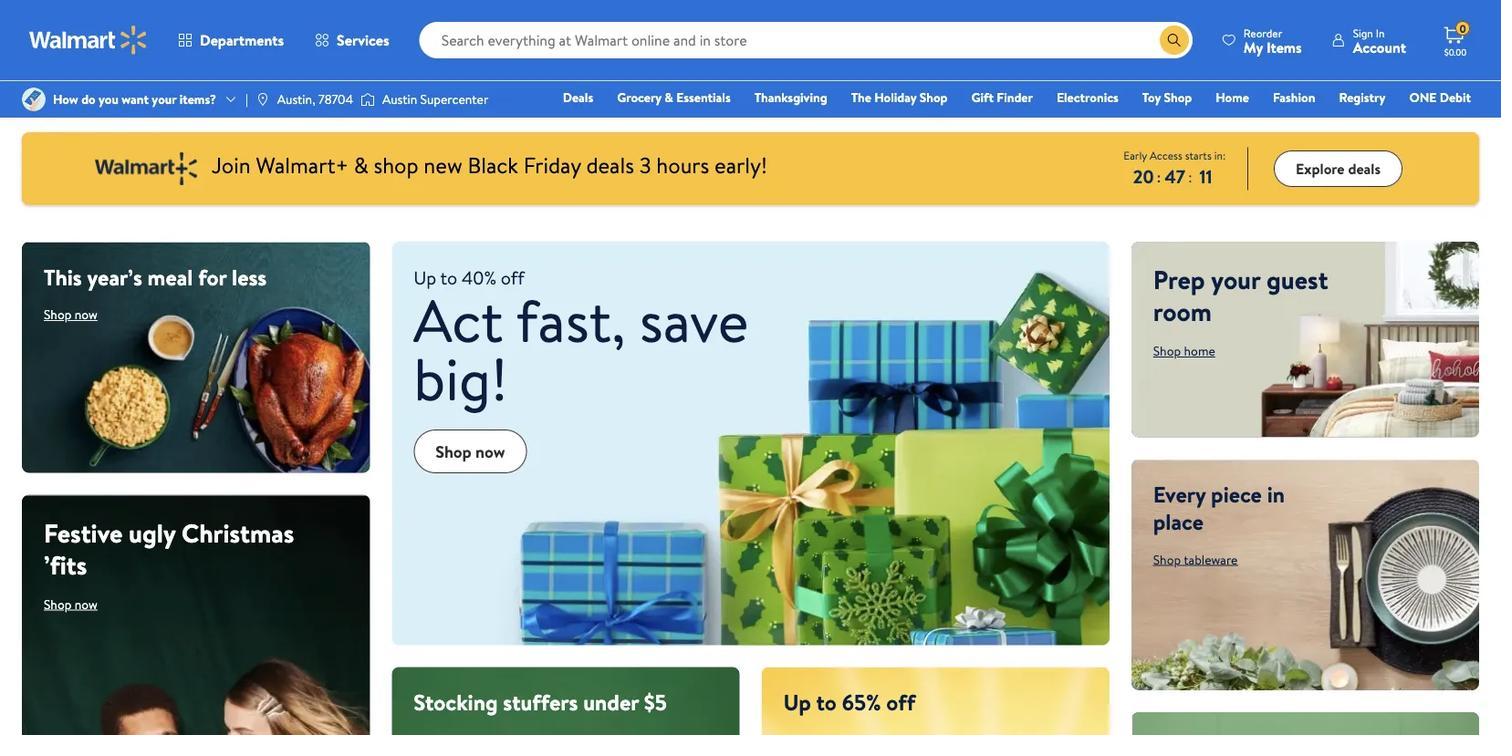 Task type: vqa. For each thing, say whether or not it's contained in the screenshot.
the bottom "Fancy"
no



Task type: locate. For each thing, give the bounding box(es) containing it.
0 vertical spatial your
[[152, 90, 176, 108]]

the holiday shop link
[[843, 88, 956, 107]]

to
[[817, 688, 837, 718]]

departments
[[200, 30, 284, 50]]

thanksgiving
[[755, 89, 828, 106]]

services
[[337, 30, 389, 50]]

 image left how
[[22, 88, 46, 111]]

one
[[1410, 89, 1437, 106]]

items?
[[180, 90, 216, 108]]

1 vertical spatial &
[[354, 150, 368, 180]]

|
[[246, 90, 248, 108]]

guest
[[1267, 262, 1329, 298]]

under
[[584, 688, 639, 718]]

christmas
[[182, 515, 294, 551]]

search icon image
[[1167, 33, 1182, 47]]

do
[[81, 90, 96, 108]]

11
[[1200, 164, 1213, 189]]

shop now down 'fits
[[44, 596, 98, 613]]

& left shop
[[354, 150, 368, 180]]

deals left 3
[[586, 150, 634, 180]]

shop right toy
[[1164, 89, 1192, 106]]

shop left the home
[[1154, 342, 1181, 360]]

0 vertical spatial now
[[75, 306, 98, 324]]

1 vertical spatial walmart+
[[256, 150, 349, 180]]

0 horizontal spatial &
[[354, 150, 368, 180]]

shop now link down big!
[[414, 430, 527, 474]]

now down this
[[75, 306, 98, 324]]

departments button
[[162, 18, 299, 62]]

gift finder link
[[964, 88, 1042, 107]]

'fits
[[44, 547, 87, 583]]

prep
[[1154, 262, 1206, 298]]

toy shop link
[[1135, 88, 1201, 107]]

shop home
[[1154, 342, 1216, 360]]

shop down the place at the right bottom of page
[[1154, 551, 1181, 569]]

2 vertical spatial shop now link
[[44, 596, 98, 613]]

deals right explore
[[1349, 159, 1381, 179]]

47
[[1165, 164, 1186, 189]]

in
[[1268, 480, 1285, 510]]

3
[[640, 150, 651, 180]]

festive
[[44, 515, 123, 551]]

2 vertical spatial shop now
[[44, 596, 98, 613]]

my
[[1244, 37, 1263, 57]]

Search search field
[[420, 22, 1193, 58]]

shop down big!
[[436, 440, 472, 463]]

electronics
[[1057, 89, 1119, 106]]

you
[[99, 90, 119, 108]]

meal
[[148, 262, 193, 293]]

0 vertical spatial shop now
[[44, 306, 98, 324]]

every piece in place
[[1154, 480, 1285, 538]]

: right 20 at the right of page
[[1157, 167, 1161, 187]]

0 vertical spatial shop now link
[[44, 306, 98, 324]]

ugly
[[129, 515, 175, 551]]

austin supercenter
[[382, 90, 489, 108]]

every
[[1154, 480, 1206, 510]]

shop for festive ugly christmas 'fits
[[44, 596, 72, 613]]

account
[[1354, 37, 1407, 57]]

2 vertical spatial now
[[75, 596, 98, 613]]

shop now link down 'fits
[[44, 596, 98, 613]]

1 horizontal spatial deals
[[1349, 159, 1381, 179]]

shop now down big!
[[436, 440, 505, 463]]

 image right |
[[255, 92, 270, 107]]

0 vertical spatial &
[[665, 89, 674, 106]]

early
[[1124, 147, 1148, 163]]

year's
[[87, 262, 142, 293]]

1 horizontal spatial your
[[1212, 262, 1261, 298]]

1 vertical spatial shop now link
[[414, 430, 527, 474]]

toy
[[1143, 89, 1161, 106]]

2 : from the left
[[1189, 167, 1193, 187]]

walmart+ down austin,
[[256, 150, 349, 180]]

shop tableware
[[1154, 551, 1238, 569]]

essentials
[[677, 89, 731, 106]]

shop now for act fast, save big!
[[436, 440, 505, 463]]

home
[[1216, 89, 1250, 106]]

: right 47
[[1189, 167, 1193, 187]]

grocery
[[617, 89, 662, 106]]

your right want
[[152, 90, 176, 108]]

1 vertical spatial your
[[1212, 262, 1261, 298]]

one debit link
[[1402, 88, 1480, 107]]

now down 'fits
[[75, 596, 98, 613]]

gift
[[972, 89, 994, 106]]

shop now link for this year's meal for less
[[44, 306, 98, 324]]

holiday
[[875, 89, 917, 106]]

shop down this
[[44, 306, 72, 324]]

services button
[[299, 18, 405, 62]]

1 horizontal spatial :
[[1189, 167, 1193, 187]]

in:
[[1215, 147, 1226, 163]]

the
[[851, 89, 872, 106]]

shop now down this
[[44, 306, 98, 324]]

big!
[[414, 338, 508, 419]]

0 horizontal spatial :
[[1157, 167, 1161, 187]]

0 horizontal spatial  image
[[22, 88, 46, 111]]

1 vertical spatial now
[[476, 440, 505, 463]]

save
[[640, 280, 749, 361]]

 image for how do you want your items?
[[22, 88, 46, 111]]

this
[[44, 262, 82, 293]]

 image right 78704
[[361, 90, 375, 109]]

explore deals button
[[1274, 151, 1403, 187]]

1 vertical spatial shop now
[[436, 440, 505, 463]]

& right 'grocery'
[[665, 89, 674, 106]]

 image
[[22, 88, 46, 111], [361, 90, 375, 109], [255, 92, 270, 107]]

place
[[1154, 507, 1204, 538]]

walmart image
[[29, 26, 148, 55]]

now for this year's meal for less
[[75, 306, 98, 324]]

1 horizontal spatial  image
[[255, 92, 270, 107]]

$0.00
[[1445, 46, 1467, 58]]

walmart+ down one debit link
[[1417, 114, 1472, 132]]

$5
[[644, 688, 667, 718]]

walmart+
[[1417, 114, 1472, 132], [256, 150, 349, 180]]

austin, 78704
[[277, 90, 353, 108]]

0 vertical spatial walmart+
[[1417, 114, 1472, 132]]

shop now link down this
[[44, 306, 98, 324]]

now
[[75, 306, 98, 324], [476, 440, 505, 463], [75, 596, 98, 613]]

now down big!
[[476, 440, 505, 463]]

act fast, save big!
[[414, 280, 749, 419]]

walmart plus logo image
[[95, 152, 197, 185]]

1 horizontal spatial walmart+
[[1417, 114, 1472, 132]]

Walmart Site-Wide search field
[[420, 22, 1193, 58]]

shop down 'fits
[[44, 596, 72, 613]]

toy shop
[[1143, 89, 1192, 106]]

how do you want your items?
[[53, 90, 216, 108]]

2 horizontal spatial  image
[[361, 90, 375, 109]]

in
[[1376, 25, 1385, 41]]

shop for prep your guest room
[[1154, 342, 1181, 360]]

:
[[1157, 167, 1161, 187], [1189, 167, 1193, 187]]

 image for austin supercenter
[[361, 90, 375, 109]]

piece
[[1211, 480, 1262, 510]]

early access starts in: 20 : 47 : 11
[[1124, 147, 1226, 189]]

sign in account
[[1354, 25, 1407, 57]]

hours
[[657, 150, 710, 180]]

grocery & essentials
[[617, 89, 731, 106]]

0 horizontal spatial deals
[[586, 150, 634, 180]]

shop now for this year's meal for less
[[44, 306, 98, 324]]

65%
[[842, 688, 881, 718]]

off
[[887, 688, 916, 718]]

your right the prep
[[1212, 262, 1261, 298]]



Task type: describe. For each thing, give the bounding box(es) containing it.
shop now link for festive ugly christmas 'fits
[[44, 596, 98, 613]]

20
[[1134, 164, 1154, 189]]

reorder my items
[[1244, 25, 1302, 57]]

fashion
[[1273, 89, 1316, 106]]

supercenter
[[420, 90, 489, 108]]

room
[[1154, 294, 1212, 330]]

fast,
[[517, 280, 626, 361]]

finder
[[997, 89, 1033, 106]]

new
[[424, 150, 463, 180]]

shop right holiday
[[920, 89, 948, 106]]

78704
[[318, 90, 353, 108]]

stuffers
[[503, 688, 578, 718]]

deals link
[[555, 88, 602, 107]]

join walmart+ & shop new black friday deals 3 hours early!
[[212, 150, 768, 180]]

want
[[122, 90, 149, 108]]

sign
[[1354, 25, 1374, 41]]

walmart+ link
[[1409, 113, 1480, 133]]

one debit walmart+
[[1410, 89, 1472, 132]]

join
[[212, 150, 251, 180]]

your inside prep your guest room
[[1212, 262, 1261, 298]]

tableware
[[1184, 551, 1238, 569]]

debit
[[1440, 89, 1472, 106]]

for
[[198, 262, 227, 293]]

shop
[[374, 150, 419, 180]]

how
[[53, 90, 78, 108]]

electronics link
[[1049, 88, 1127, 107]]

black
[[468, 150, 518, 180]]

early!
[[715, 150, 768, 180]]

0
[[1460, 21, 1467, 36]]

shop tableware link
[[1154, 551, 1238, 569]]

shop for act fast, save big!
[[436, 440, 472, 463]]

thanksgiving link
[[746, 88, 836, 107]]

austin,
[[277, 90, 315, 108]]

prep your guest room
[[1154, 262, 1329, 330]]

gift finder
[[972, 89, 1033, 106]]

explore deals
[[1296, 159, 1381, 179]]

less
[[232, 262, 267, 293]]

reorder
[[1244, 25, 1283, 41]]

up
[[784, 688, 811, 718]]

this year's meal for less
[[44, 262, 267, 293]]

now for festive ugly christmas 'fits
[[75, 596, 98, 613]]

now for act fast, save big!
[[476, 440, 505, 463]]

stocking
[[414, 688, 498, 718]]

stocking stuffers under $5
[[414, 688, 667, 718]]

registry link
[[1331, 88, 1394, 107]]

shop for this year's meal for less
[[44, 306, 72, 324]]

festive ugly christmas 'fits
[[44, 515, 294, 583]]

 image for austin, 78704
[[255, 92, 270, 107]]

registry
[[1340, 89, 1386, 106]]

shop now for festive ugly christmas 'fits
[[44, 596, 98, 613]]

the holiday shop
[[851, 89, 948, 106]]

home link
[[1208, 88, 1258, 107]]

up to 65% off
[[784, 688, 916, 718]]

1 : from the left
[[1157, 167, 1161, 187]]

0 horizontal spatial your
[[152, 90, 176, 108]]

walmart+ inside one debit walmart+
[[1417, 114, 1472, 132]]

deals inside button
[[1349, 159, 1381, 179]]

0 horizontal spatial walmart+
[[256, 150, 349, 180]]

shop now link for act fast, save big!
[[414, 430, 527, 474]]

explore
[[1296, 159, 1345, 179]]

grocery & essentials link
[[609, 88, 739, 107]]

access
[[1150, 147, 1183, 163]]

austin
[[382, 90, 417, 108]]

starts
[[1185, 147, 1212, 163]]

shop home link
[[1154, 342, 1216, 360]]

deals
[[563, 89, 594, 106]]

items
[[1267, 37, 1302, 57]]

shop for every piece in place
[[1154, 551, 1181, 569]]

fashion link
[[1265, 88, 1324, 107]]

friday
[[524, 150, 581, 180]]

1 horizontal spatial &
[[665, 89, 674, 106]]

act
[[414, 280, 503, 361]]



